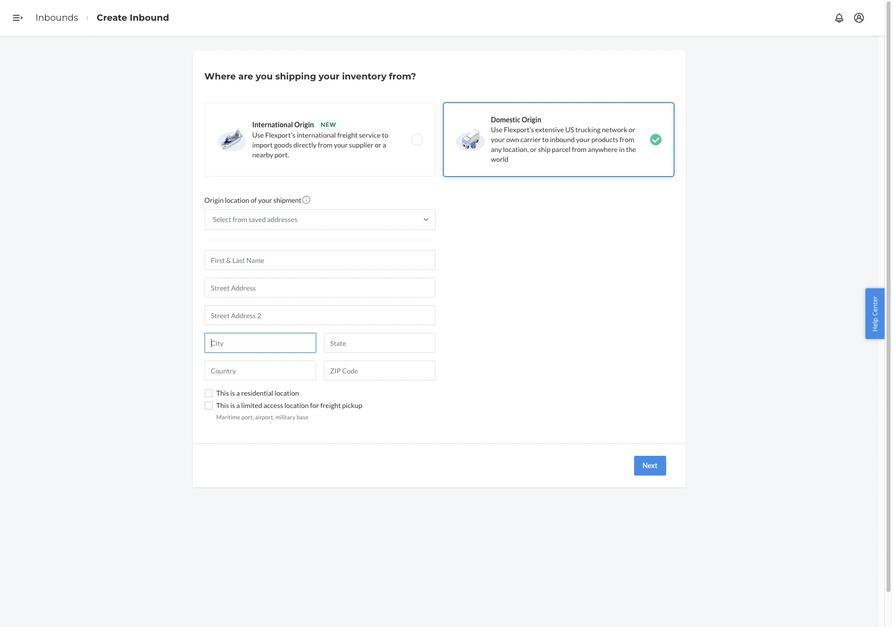 Task type: locate. For each thing, give the bounding box(es) containing it.
to
[[382, 131, 389, 139], [543, 135, 549, 144]]

your
[[319, 71, 340, 82], [491, 135, 505, 144], [576, 135, 590, 144], [334, 141, 348, 149], [258, 196, 272, 204]]

port,
[[242, 413, 254, 421]]

port.
[[275, 150, 289, 159]]

1 horizontal spatial or
[[530, 145, 537, 153]]

from right parcel on the right top of page
[[572, 145, 587, 153]]

inbounds
[[36, 12, 78, 23]]

this is a limited access location for freight pickup
[[216, 401, 362, 410]]

inbound
[[550, 135, 575, 144]]

maritime port, airport, military base
[[216, 413, 309, 421]]

1 vertical spatial is
[[230, 401, 235, 410]]

this for this is a limited access location for freight pickup
[[216, 401, 229, 410]]

limited
[[241, 401, 262, 410]]

to right "service"
[[382, 131, 389, 139]]

location left the of
[[225, 196, 249, 204]]

origin up select
[[205, 196, 224, 204]]

origin
[[522, 115, 542, 124], [294, 120, 314, 129], [205, 196, 224, 204]]

or down "service"
[[375, 141, 382, 149]]

own
[[506, 135, 519, 144]]

your down the "trucking"
[[576, 135, 590, 144]]

check circle image
[[650, 134, 662, 146]]

0 horizontal spatial use
[[252, 131, 264, 139]]

1 horizontal spatial use
[[491, 125, 503, 134]]

a left limited
[[236, 401, 240, 410]]

anywhere
[[588, 145, 618, 153]]

to up ship
[[543, 135, 549, 144]]

a
[[383, 141, 386, 149], [236, 389, 240, 397], [236, 401, 240, 410]]

2 is from the top
[[230, 401, 235, 410]]

addresses
[[267, 215, 298, 224]]

location up base
[[285, 401, 309, 410]]

origin up flexport's
[[522, 115, 542, 124]]

None checkbox
[[205, 402, 212, 410]]

us
[[566, 125, 574, 134]]

international origin
[[252, 120, 314, 129]]

use inside use flexport's international freight service to import goods directly from your supplier or a nearby port.
[[252, 131, 264, 139]]

0 vertical spatial is
[[230, 389, 235, 397]]

0 vertical spatial this
[[216, 389, 229, 397]]

extensive
[[536, 125, 564, 134]]

2 vertical spatial a
[[236, 401, 240, 410]]

0 vertical spatial freight
[[337, 131, 358, 139]]

goods
[[274, 141, 292, 149]]

1 is from the top
[[230, 389, 235, 397]]

or down the "carrier"
[[530, 145, 537, 153]]

center
[[871, 296, 880, 316]]

2 horizontal spatial origin
[[522, 115, 542, 124]]

0 vertical spatial a
[[383, 141, 386, 149]]

inventory
[[342, 71, 387, 82]]

0 horizontal spatial to
[[382, 131, 389, 139]]

this
[[216, 389, 229, 397], [216, 401, 229, 410]]

military
[[276, 413, 296, 421]]

open navigation image
[[12, 12, 24, 24]]

a for this is a limited access location for freight pickup
[[236, 401, 240, 410]]

nearby
[[252, 150, 273, 159]]

directly
[[294, 141, 317, 149]]

residential
[[241, 389, 273, 397]]

1 vertical spatial location
[[275, 389, 299, 397]]

or right network
[[629, 125, 636, 134]]

next
[[643, 461, 658, 470]]

origin for domestic
[[522, 115, 542, 124]]

freight inside use flexport's international freight service to import goods directly from your supplier or a nearby port.
[[337, 131, 358, 139]]

origin for international
[[294, 120, 314, 129]]

or
[[629, 125, 636, 134], [375, 141, 382, 149], [530, 145, 537, 153]]

from left saved
[[233, 215, 247, 224]]

help center
[[871, 296, 880, 332]]

your left supplier
[[334, 141, 348, 149]]

None checkbox
[[205, 389, 212, 397]]

use
[[491, 125, 503, 134], [252, 131, 264, 139]]

freight up supplier
[[337, 131, 358, 139]]

2 this from the top
[[216, 401, 229, 410]]

world
[[491, 155, 509, 163]]

saved
[[249, 215, 266, 224]]

origin up international
[[294, 120, 314, 129]]

1 this from the top
[[216, 389, 229, 397]]

location
[[225, 196, 249, 204], [275, 389, 299, 397], [285, 401, 309, 410]]

0 horizontal spatial or
[[375, 141, 382, 149]]

network
[[602, 125, 628, 134]]

freight
[[337, 131, 358, 139], [321, 401, 341, 410]]

the
[[626, 145, 636, 153]]

from up the the on the right of the page
[[620, 135, 635, 144]]

1 vertical spatial this
[[216, 401, 229, 410]]

1 vertical spatial a
[[236, 389, 240, 397]]

a right supplier
[[383, 141, 386, 149]]

in
[[619, 145, 625, 153]]

origin inside domestic origin use flexport's extensive us trucking network or your own carrier to inbound your products from any location, or ship parcel from anywhere in the world
[[522, 115, 542, 124]]

where
[[205, 71, 236, 82]]

create
[[97, 12, 127, 23]]

shipment
[[274, 196, 302, 204]]

your inside use flexport's international freight service to import goods directly from your supplier or a nearby port.
[[334, 141, 348, 149]]

1 horizontal spatial to
[[543, 135, 549, 144]]

Street Address 2 text field
[[205, 305, 435, 325]]

1 horizontal spatial origin
[[294, 120, 314, 129]]

of
[[251, 196, 257, 204]]

0 horizontal spatial origin
[[205, 196, 224, 204]]

domestic
[[491, 115, 521, 124]]

a for this is a residential location
[[236, 389, 240, 397]]

use up import on the top
[[252, 131, 264, 139]]

use down domestic at the top of page
[[491, 125, 503, 134]]

2 horizontal spatial or
[[629, 125, 636, 134]]

location up this is a limited access location for freight pickup
[[275, 389, 299, 397]]

from
[[620, 135, 635, 144], [318, 141, 333, 149], [572, 145, 587, 153], [233, 215, 247, 224]]

products
[[592, 135, 619, 144]]

State text field
[[324, 333, 435, 353]]

from down international
[[318, 141, 333, 149]]

import
[[252, 141, 273, 149]]

is
[[230, 389, 235, 397], [230, 401, 235, 410]]

freight right for
[[321, 401, 341, 410]]

a left the residential on the left bottom of page
[[236, 389, 240, 397]]

help
[[871, 318, 880, 332]]

maritime
[[216, 413, 240, 421]]

select from saved addresses
[[213, 215, 298, 224]]



Task type: describe. For each thing, give the bounding box(es) containing it.
location,
[[503, 145, 529, 153]]

to inside domestic origin use flexport's extensive us trucking network or your own carrier to inbound your products from any location, or ship parcel from anywhere in the world
[[543, 135, 549, 144]]

your right the of
[[258, 196, 272, 204]]

airport,
[[255, 413, 274, 421]]

supplier
[[349, 141, 374, 149]]

pickup
[[342, 401, 362, 410]]

ZIP Code text field
[[324, 361, 435, 380]]

Country text field
[[205, 361, 316, 380]]

use flexport's international freight service to import goods directly from your supplier or a nearby port.
[[252, 131, 389, 159]]

are
[[238, 71, 253, 82]]

international
[[252, 120, 293, 129]]

ship
[[538, 145, 551, 153]]

is for limited
[[230, 401, 235, 410]]

origin location of your shipment
[[205, 196, 302, 204]]

help center button
[[866, 288, 885, 339]]

service
[[359, 131, 381, 139]]

open notifications image
[[834, 12, 846, 24]]

new
[[321, 121, 336, 128]]

any
[[491, 145, 502, 153]]

0 vertical spatial location
[[225, 196, 249, 204]]

use inside domestic origin use flexport's extensive us trucking network or your own carrier to inbound your products from any location, or ship parcel from anywhere in the world
[[491, 125, 503, 134]]

domestic origin use flexport's extensive us trucking network or your own carrier to inbound your products from any location, or ship parcel from anywhere in the world
[[491, 115, 636, 163]]

create inbound
[[97, 12, 169, 23]]

2 vertical spatial location
[[285, 401, 309, 410]]

this is a residential location
[[216, 389, 299, 397]]

select
[[213, 215, 231, 224]]

where are you shipping your inventory from?
[[205, 71, 416, 82]]

for
[[310, 401, 319, 410]]

shipping
[[275, 71, 316, 82]]

your up any
[[491, 135, 505, 144]]

from?
[[389, 71, 416, 82]]

this for this is a residential location
[[216, 389, 229, 397]]

open account menu image
[[854, 12, 865, 24]]

a inside use flexport's international freight service to import goods directly from your supplier or a nearby port.
[[383, 141, 386, 149]]

Street Address text field
[[205, 278, 435, 298]]

your right shipping
[[319, 71, 340, 82]]

1 vertical spatial freight
[[321, 401, 341, 410]]

from inside use flexport's international freight service to import goods directly from your supplier or a nearby port.
[[318, 141, 333, 149]]

base
[[297, 413, 309, 421]]

next button
[[634, 456, 666, 476]]

you
[[256, 71, 273, 82]]

is for residential
[[230, 389, 235, 397]]

flexport's
[[265, 131, 296, 139]]

inbounds link
[[36, 12, 78, 23]]

international
[[297, 131, 336, 139]]

inbound
[[130, 12, 169, 23]]

flexport's
[[504, 125, 534, 134]]

First & Last Name text field
[[205, 250, 435, 270]]

create inbound link
[[97, 12, 169, 23]]

or inside use flexport's international freight service to import goods directly from your supplier or a nearby port.
[[375, 141, 382, 149]]

carrier
[[521, 135, 541, 144]]

to inside use flexport's international freight service to import goods directly from your supplier or a nearby port.
[[382, 131, 389, 139]]

parcel
[[552, 145, 571, 153]]

trucking
[[576, 125, 601, 134]]

breadcrumbs navigation
[[28, 3, 177, 32]]

City text field
[[205, 333, 316, 353]]

access
[[264, 401, 283, 410]]



Task type: vqa. For each thing, say whether or not it's contained in the screenshot.
tab to the left
no



